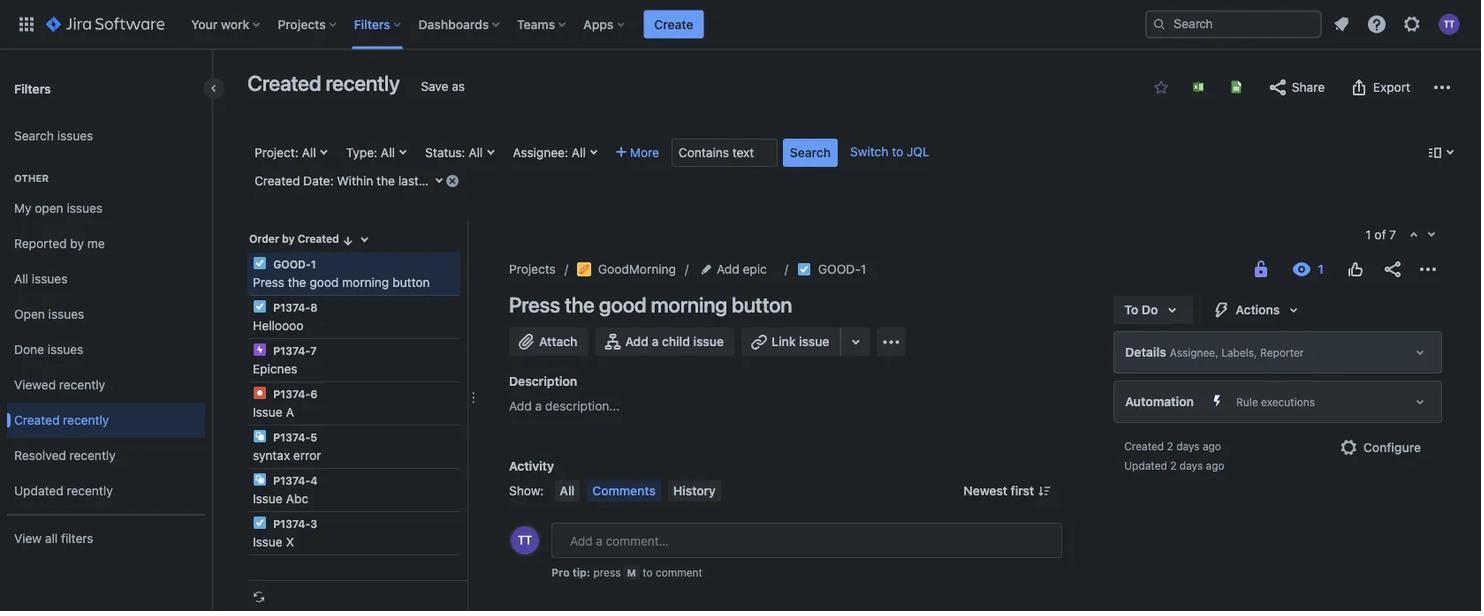 Task type: describe. For each thing, give the bounding box(es) containing it.
newest first button
[[953, 481, 1063, 502]]

all issues link
[[7, 262, 205, 297]]

actions button
[[1201, 296, 1315, 324]]

recently down filters popup button
[[326, 71, 400, 95]]

description
[[509, 374, 577, 389]]

p1374- for syntax error
[[273, 431, 310, 444]]

goodmorning image
[[577, 263, 591, 277]]

configure link
[[1328, 434, 1432, 462]]

newest first image
[[1038, 484, 1052, 499]]

attach
[[539, 335, 578, 349]]

a
[[286, 405, 294, 420]]

all for status: all
[[469, 145, 483, 160]]

p1374-3
[[270, 518, 317, 530]]

1 left of
[[1366, 228, 1372, 242]]

projects for projects dropdown button
[[278, 17, 326, 31]]

1 of 7
[[1366, 228, 1397, 242]]

p1374-6
[[270, 388, 317, 400]]

goodmorning
[[598, 262, 676, 277]]

subtask image for syntax error
[[253, 430, 267, 444]]

p1374- for issue x
[[273, 518, 310, 530]]

of
[[1375, 228, 1386, 242]]

first
[[1011, 484, 1034, 499]]

details
[[1125, 345, 1167, 360]]

my open issues link
[[7, 191, 205, 226]]

banner containing your work
[[0, 0, 1482, 50]]

issue for issue x
[[253, 535, 283, 550]]

export
[[1374, 80, 1411, 95]]

status: all
[[425, 145, 483, 160]]

tip:
[[573, 567, 591, 579]]

m
[[627, 568, 636, 579]]

search button
[[783, 139, 838, 167]]

not available - this is the first issue image
[[1407, 229, 1421, 243]]

reported by me
[[14, 237, 105, 251]]

recently for viewed recently "link"
[[59, 378, 105, 393]]

0 vertical spatial small image
[[1154, 80, 1169, 95]]

issues for open issues
[[48, 307, 84, 322]]

vote options: no one has voted for this issue yet. image
[[1345, 259, 1367, 280]]

1 horizontal spatial morning
[[651, 293, 727, 317]]

add a description...
[[509, 399, 620, 414]]

epicnes
[[253, 362, 298, 377]]

1 vertical spatial days
[[1180, 460, 1203, 472]]

p1374-8
[[270, 301, 318, 314]]

recently for resolved recently link
[[69, 449, 116, 463]]

issue for issue a
[[253, 405, 283, 420]]

child
[[662, 335, 690, 349]]

issue x
[[253, 535, 294, 550]]

pro tip: press m to comment
[[552, 567, 703, 579]]

Search issues using keywords text field
[[672, 139, 778, 167]]

0 horizontal spatial good-1
[[270, 258, 316, 270]]

resolved recently
[[14, 449, 116, 463]]

syntax error
[[253, 449, 321, 463]]

save as
[[421, 79, 465, 94]]

filters button
[[349, 10, 408, 38]]

to do button
[[1114, 296, 1194, 324]]

1 horizontal spatial good-
[[818, 262, 861, 277]]

week
[[431, 174, 461, 188]]

updated recently link
[[7, 474, 205, 509]]

1 horizontal spatial good-1
[[818, 262, 867, 277]]

by for reported
[[70, 237, 84, 251]]

copy link to issue image
[[863, 262, 877, 276]]

1 horizontal spatial the
[[377, 174, 395, 188]]

assignee: all
[[513, 145, 586, 160]]

apps
[[584, 17, 614, 31]]

add epic button
[[697, 259, 772, 280]]

primary element
[[11, 0, 1146, 49]]

add a child issue
[[625, 335, 724, 349]]

add for add epic
[[717, 262, 740, 277]]

open
[[14, 307, 45, 322]]

issues for all issues
[[32, 272, 68, 286]]

projects link
[[509, 259, 556, 280]]

task image for helloooo
[[253, 300, 267, 314]]

view all filters link
[[7, 522, 205, 557]]

rule
[[1237, 396, 1259, 408]]

to do
[[1125, 303, 1158, 317]]

add a child issue button
[[595, 328, 735, 356]]

attach button
[[509, 328, 588, 356]]

issue inside "button"
[[799, 335, 830, 349]]

notifications image
[[1331, 14, 1352, 35]]

1 vertical spatial 7
[[310, 345, 317, 357]]

created recently inside other 'group'
[[14, 413, 109, 428]]

0 vertical spatial 2
[[1167, 440, 1174, 453]]

search issues link
[[7, 118, 205, 154]]

a for description...
[[535, 399, 542, 414]]

issue inside button
[[694, 335, 724, 349]]

automation
[[1125, 395, 1194, 409]]

automation element
[[1114, 381, 1443, 423]]

all inside button
[[560, 484, 575, 499]]

all inside "link"
[[14, 272, 28, 286]]

me
[[87, 237, 105, 251]]

bug image
[[253, 386, 267, 400]]

created right order
[[298, 233, 339, 245]]

0 vertical spatial days
[[1177, 440, 1200, 453]]

resolved recently link
[[7, 438, 205, 474]]

view all filters
[[14, 532, 93, 546]]

updated recently
[[14, 484, 113, 499]]

resolved
[[14, 449, 66, 463]]

type:
[[346, 145, 378, 160]]

dashboards
[[419, 17, 489, 31]]

my open issues
[[14, 201, 103, 216]]

Search field
[[1146, 10, 1322, 38]]

all button
[[555, 481, 580, 502]]

filters
[[61, 532, 93, 546]]

1 vertical spatial ago
[[1206, 460, 1225, 472]]

a for child
[[652, 335, 659, 349]]

open in google sheets image
[[1230, 80, 1244, 94]]

0 horizontal spatial press
[[253, 275, 284, 290]]

x
[[286, 535, 294, 550]]

1 horizontal spatial 7
[[1390, 228, 1397, 242]]

p1374-7
[[270, 345, 317, 357]]

open issues
[[14, 307, 84, 322]]

more
[[630, 145, 659, 160]]

p1374-4
[[270, 475, 318, 487]]

1 down order by created link
[[311, 258, 316, 270]]

project:
[[255, 145, 299, 160]]

switch to jql
[[850, 145, 930, 159]]

1 horizontal spatial press
[[509, 293, 560, 317]]

created 2 days ago updated 2 days ago
[[1125, 440, 1225, 472]]

1 vertical spatial to
[[643, 567, 653, 579]]

teams button
[[512, 10, 573, 38]]

p1374- for helloooo
[[273, 301, 310, 314]]

settings image
[[1402, 14, 1423, 35]]

open in microsoft excel image
[[1192, 80, 1206, 94]]

apps button
[[578, 10, 631, 38]]

updated inside other 'group'
[[14, 484, 63, 499]]

your work
[[191, 17, 249, 31]]

jql
[[907, 145, 930, 159]]

remove criteria image
[[446, 174, 460, 188]]



Task type: locate. For each thing, give the bounding box(es) containing it.
0 horizontal spatial search
[[14, 129, 54, 143]]

1 horizontal spatial issue
[[799, 335, 830, 349]]

recently for updated recently link
[[67, 484, 113, 499]]

appswitcher icon image
[[16, 14, 37, 35]]

0 horizontal spatial a
[[535, 399, 542, 414]]

all right status:
[[469, 145, 483, 160]]

recently down resolved recently link
[[67, 484, 113, 499]]

1 issue from the top
[[253, 405, 283, 420]]

search image
[[1153, 17, 1167, 31]]

p1374- for epicnes
[[273, 345, 310, 357]]

1 vertical spatial search
[[790, 145, 831, 160]]

good-1 down order by created
[[270, 258, 316, 270]]

add
[[717, 262, 740, 277], [625, 335, 649, 349], [509, 399, 532, 414]]

the
[[377, 174, 395, 188], [288, 275, 306, 290], [565, 293, 595, 317]]

link web pages and more image
[[846, 331, 867, 353]]

view
[[14, 532, 42, 546]]

small image inside order by created link
[[341, 234, 355, 248]]

updated down resolved
[[14, 484, 63, 499]]

a down the description
[[535, 399, 542, 414]]

0 vertical spatial filters
[[354, 17, 390, 31]]

0 vertical spatial issue
[[253, 405, 283, 420]]

0 horizontal spatial issue
[[694, 335, 724, 349]]

export button
[[1340, 73, 1420, 102]]

issue for issue abc
[[253, 492, 283, 507]]

add for add a description...
[[509, 399, 532, 414]]

order by created
[[249, 233, 339, 245]]

0 vertical spatial a
[[652, 335, 659, 349]]

by right order
[[282, 233, 295, 245]]

good down the goodmorning link
[[599, 293, 647, 317]]

4 p1374- from the top
[[273, 431, 310, 444]]

1 vertical spatial a
[[535, 399, 542, 414]]

newest first
[[964, 484, 1034, 499]]

recently down done issues link
[[59, 378, 105, 393]]

7 right of
[[1390, 228, 1397, 242]]

menu bar
[[551, 481, 725, 502]]

teams
[[517, 17, 555, 31]]

1
[[422, 174, 428, 188], [1366, 228, 1372, 242], [311, 258, 316, 270], [861, 262, 867, 277]]

p1374- for issue a
[[273, 388, 310, 400]]

task image up helloooo
[[253, 300, 267, 314]]

goodmorning link
[[577, 259, 676, 280]]

actions image
[[1418, 259, 1439, 280]]

2 p1374- from the top
[[273, 345, 310, 357]]

0 horizontal spatial projects
[[278, 17, 326, 31]]

filters inside popup button
[[354, 17, 390, 31]]

2 horizontal spatial the
[[565, 293, 595, 317]]

1 vertical spatial projects
[[509, 262, 556, 277]]

task image
[[253, 256, 267, 270], [797, 263, 811, 277], [253, 300, 267, 314], [253, 516, 267, 530]]

0 vertical spatial subtask image
[[253, 430, 267, 444]]

a left "child"
[[652, 335, 659, 349]]

add left "epic"
[[717, 262, 740, 277]]

all right assignee:
[[572, 145, 586, 160]]

1 horizontal spatial good
[[599, 293, 647, 317]]

add left "child"
[[625, 335, 649, 349]]

good- left copy link to issue image
[[818, 262, 861, 277]]

last
[[398, 174, 419, 188]]

subtask image down the syntax
[[253, 473, 267, 487]]

1 vertical spatial press the good morning button
[[509, 293, 792, 317]]

1 vertical spatial issue
[[253, 492, 283, 507]]

0 horizontal spatial button
[[393, 275, 430, 290]]

show:
[[509, 484, 544, 499]]

projects left 'goodmorning' icon at the top of the page
[[509, 262, 556, 277]]

0 vertical spatial updated
[[1125, 460, 1168, 472]]

search for search
[[790, 145, 831, 160]]

press the good morning button down the goodmorning
[[509, 293, 792, 317]]

created down project:
[[255, 174, 300, 188]]

issues for done issues
[[48, 343, 83, 357]]

0 vertical spatial created recently
[[248, 71, 400, 95]]

1 vertical spatial good
[[599, 293, 647, 317]]

good-1
[[270, 258, 316, 270], [818, 262, 867, 277]]

add inside button
[[625, 335, 649, 349]]

1 horizontal spatial created recently
[[248, 71, 400, 95]]

order
[[249, 233, 279, 245]]

6 p1374- from the top
[[273, 518, 310, 530]]

5 p1374- from the top
[[273, 475, 310, 487]]

0 vertical spatial to
[[892, 145, 904, 159]]

ago
[[1203, 440, 1222, 453], [1206, 460, 1225, 472]]

issue left abc
[[253, 492, 283, 507]]

0 vertical spatial 7
[[1390, 228, 1397, 242]]

created down projects dropdown button
[[248, 71, 321, 95]]

details element
[[1114, 331, 1443, 374]]

6
[[310, 388, 317, 400]]

1 vertical spatial press
[[509, 293, 560, 317]]

menu bar containing all
[[551, 481, 725, 502]]

rule executions
[[1237, 396, 1315, 408]]

3 issue from the top
[[253, 535, 283, 550]]

to right m
[[643, 567, 653, 579]]

1 vertical spatial created recently
[[14, 413, 109, 428]]

1 horizontal spatial search
[[790, 145, 831, 160]]

dashboards button
[[413, 10, 507, 38]]

8
[[310, 301, 318, 314]]

1 vertical spatial filters
[[14, 81, 51, 96]]

1 issue from the left
[[694, 335, 724, 349]]

all for assignee: all
[[572, 145, 586, 160]]

search left switch
[[790, 145, 831, 160]]

all for type: all
[[381, 145, 395, 160]]

done
[[14, 343, 44, 357]]

helloooo
[[253, 319, 304, 333]]

share image
[[1383, 259, 1404, 280]]

p1374- up epicnes
[[273, 345, 310, 357]]

2 issue from the top
[[253, 492, 283, 507]]

task image down order
[[253, 256, 267, 270]]

the down 'goodmorning' icon at the top of the page
[[565, 293, 595, 317]]

created date: within the last 1 week
[[255, 174, 461, 188]]

labels,
[[1222, 346, 1258, 359]]

press
[[593, 567, 621, 579]]

1 horizontal spatial small image
[[1154, 80, 1169, 95]]

assignee,
[[1170, 346, 1219, 359]]

assignee:
[[513, 145, 568, 160]]

0 vertical spatial morning
[[342, 275, 389, 290]]

task image for issue x
[[253, 516, 267, 530]]

all right type:
[[381, 145, 395, 160]]

comments
[[592, 484, 656, 499]]

small image right order by created
[[341, 234, 355, 248]]

updated down automation
[[1125, 460, 1168, 472]]

0 horizontal spatial good
[[310, 275, 339, 290]]

do
[[1142, 303, 1158, 317]]

1 vertical spatial small image
[[341, 234, 355, 248]]

filters up search issues
[[14, 81, 51, 96]]

to left 'jql'
[[892, 145, 904, 159]]

1 p1374- from the top
[[273, 301, 310, 314]]

0 vertical spatial search
[[14, 129, 54, 143]]

by left me
[[70, 237, 84, 251]]

0 horizontal spatial to
[[643, 567, 653, 579]]

7 up 6
[[310, 345, 317, 357]]

created recently down viewed recently
[[14, 413, 109, 428]]

0 horizontal spatial by
[[70, 237, 84, 251]]

help image
[[1367, 14, 1388, 35]]

morning up "child"
[[651, 293, 727, 317]]

task image for press the good morning button
[[253, 256, 267, 270]]

newest
[[964, 484, 1008, 499]]

0 vertical spatial press
[[253, 275, 284, 290]]

history button
[[668, 481, 721, 502]]

the up the p1374-8
[[288, 275, 306, 290]]

date:
[[303, 174, 334, 188]]

all right show:
[[560, 484, 575, 499]]

good-1 up "link web pages and more" image
[[818, 262, 867, 277]]

reporter
[[1261, 346, 1304, 359]]

by for order
[[282, 233, 295, 245]]

1 horizontal spatial updated
[[1125, 460, 1168, 472]]

created recently down projects dropdown button
[[248, 71, 400, 95]]

0 horizontal spatial 7
[[310, 345, 317, 357]]

save
[[421, 79, 449, 94]]

more button
[[609, 139, 666, 167]]

p1374- up abc
[[273, 475, 310, 487]]

issue down bug 'image'
[[253, 405, 283, 420]]

good-1 link
[[818, 259, 867, 280]]

good up 8
[[310, 275, 339, 290]]

0 vertical spatial good
[[310, 275, 339, 290]]

0 vertical spatial add
[[717, 262, 740, 277]]

p1374-5
[[270, 431, 317, 444]]

2 vertical spatial issue
[[253, 535, 283, 550]]

0 horizontal spatial morning
[[342, 275, 389, 290]]

updated inside created 2 days ago updated 2 days ago
[[1125, 460, 1168, 472]]

small image
[[1154, 80, 1169, 95], [341, 234, 355, 248]]

press up the p1374-8
[[253, 275, 284, 290]]

add for add a child issue
[[625, 335, 649, 349]]

jira software image
[[46, 14, 165, 35], [46, 14, 165, 35]]

epic image
[[253, 343, 267, 357]]

by inside reported by me link
[[70, 237, 84, 251]]

by inside order by created link
[[282, 233, 295, 245]]

order by created link
[[248, 228, 357, 249]]

executions
[[1262, 396, 1315, 408]]

0 vertical spatial press the good morning button
[[253, 275, 430, 290]]

good- down order by created
[[273, 258, 311, 270]]

other group
[[7, 154, 205, 514]]

0 horizontal spatial add
[[509, 399, 532, 414]]

status:
[[425, 145, 465, 160]]

p1374- up syntax error
[[273, 431, 310, 444]]

link issue
[[772, 335, 830, 349]]

0 vertical spatial the
[[377, 174, 395, 188]]

press down projects "link"
[[509, 293, 560, 317]]

3 p1374- from the top
[[273, 388, 310, 400]]

create button
[[644, 10, 704, 38]]

issues for search issues
[[57, 129, 93, 143]]

your
[[191, 17, 218, 31]]

next issue 'p1374-8' ( type 'j' ) image
[[1425, 228, 1439, 242]]

projects
[[278, 17, 326, 31], [509, 262, 556, 277]]

search issues
[[14, 129, 93, 143]]

add inside popup button
[[717, 262, 740, 277]]

your profile and settings image
[[1439, 14, 1460, 35]]

1 horizontal spatial button
[[732, 293, 792, 317]]

1 vertical spatial updated
[[14, 484, 63, 499]]

my
[[14, 201, 31, 216]]

1 horizontal spatial press the good morning button
[[509, 293, 792, 317]]

0 vertical spatial projects
[[278, 17, 326, 31]]

small image left open in microsoft excel icon
[[1154, 80, 1169, 95]]

2 vertical spatial add
[[509, 399, 532, 414]]

epic
[[743, 262, 767, 277]]

Add a comment… field
[[552, 523, 1063, 559]]

issue right link
[[799, 335, 830, 349]]

search up other
[[14, 129, 54, 143]]

add app image
[[881, 332, 902, 353]]

p1374- up x
[[273, 518, 310, 530]]

0 horizontal spatial press the good morning button
[[253, 275, 430, 290]]

projects right "work"
[[278, 17, 326, 31]]

recently for created recently link
[[63, 413, 109, 428]]

0 horizontal spatial the
[[288, 275, 306, 290]]

1 up "link web pages and more" image
[[861, 262, 867, 277]]

all up date:
[[302, 145, 316, 160]]

link
[[772, 335, 796, 349]]

to
[[1125, 303, 1139, 317]]

0 horizontal spatial small image
[[341, 234, 355, 248]]

1 horizontal spatial projects
[[509, 262, 556, 277]]

subtask image up the syntax
[[253, 430, 267, 444]]

created inside created 2 days ago updated 2 days ago
[[1125, 440, 1164, 453]]

1 horizontal spatial to
[[892, 145, 904, 159]]

switch
[[850, 145, 889, 159]]

1 horizontal spatial add
[[625, 335, 649, 349]]

1 vertical spatial subtask image
[[253, 473, 267, 487]]

comments button
[[587, 481, 661, 502]]

description...
[[545, 399, 620, 414]]

projects inside projects dropdown button
[[278, 17, 326, 31]]

created down viewed
[[14, 413, 60, 428]]

press the good morning button up 8
[[253, 275, 430, 290]]

search inside button
[[790, 145, 831, 160]]

1 vertical spatial morning
[[651, 293, 727, 317]]

issues inside "link"
[[32, 272, 68, 286]]

created
[[248, 71, 321, 95], [255, 174, 300, 188], [298, 233, 339, 245], [14, 413, 60, 428], [1125, 440, 1164, 453]]

issue left x
[[253, 535, 283, 550]]

all for project: all
[[302, 145, 316, 160]]

task image up issue x
[[253, 516, 267, 530]]

created inside other 'group'
[[14, 413, 60, 428]]

issue right "child"
[[694, 335, 724, 349]]

filters right projects dropdown button
[[354, 17, 390, 31]]

2 issue from the left
[[799, 335, 830, 349]]

1 right the last
[[422, 174, 428, 188]]

0 horizontal spatial good-
[[273, 258, 311, 270]]

comment
[[656, 567, 703, 579]]

2
[[1167, 440, 1174, 453], [1171, 460, 1177, 472]]

share
[[1292, 80, 1325, 95]]

0 vertical spatial button
[[393, 275, 430, 290]]

a inside button
[[652, 335, 659, 349]]

all
[[45, 532, 58, 546]]

create
[[654, 17, 693, 31]]

2 vertical spatial the
[[565, 293, 595, 317]]

1 horizontal spatial a
[[652, 335, 659, 349]]

0 horizontal spatial filters
[[14, 81, 51, 96]]

reported by me link
[[7, 226, 205, 262]]

recently down viewed recently "link"
[[63, 413, 109, 428]]

activity
[[509, 459, 554, 474]]

1 horizontal spatial filters
[[354, 17, 390, 31]]

recently inside "link"
[[59, 378, 105, 393]]

subtask image
[[253, 430, 267, 444], [253, 473, 267, 487]]

4
[[310, 475, 318, 487]]

2 subtask image from the top
[[253, 473, 267, 487]]

1 horizontal spatial by
[[282, 233, 295, 245]]

all up open
[[14, 272, 28, 286]]

2 horizontal spatial add
[[717, 262, 740, 277]]

search for search issues
[[14, 129, 54, 143]]

open issues link
[[7, 297, 205, 332]]

1 subtask image from the top
[[253, 430, 267, 444]]

created recently
[[248, 71, 400, 95], [14, 413, 109, 428]]

1 vertical spatial add
[[625, 335, 649, 349]]

3
[[310, 518, 317, 530]]

p1374- up helloooo
[[273, 301, 310, 314]]

created down automation
[[1125, 440, 1164, 453]]

0 vertical spatial ago
[[1203, 440, 1222, 453]]

to
[[892, 145, 904, 159], [643, 567, 653, 579]]

1 vertical spatial button
[[732, 293, 792, 317]]

0 horizontal spatial created recently
[[14, 413, 109, 428]]

project: all
[[255, 145, 316, 160]]

share link
[[1259, 73, 1334, 102]]

task image left good-1 link
[[797, 263, 811, 277]]

error
[[293, 449, 321, 463]]

p1374- up the a
[[273, 388, 310, 400]]

1 vertical spatial the
[[288, 275, 306, 290]]

syntax
[[253, 449, 290, 463]]

the left the last
[[377, 174, 395, 188]]

add down the description
[[509, 399, 532, 414]]

work
[[221, 17, 249, 31]]

projects for projects "link"
[[509, 262, 556, 277]]

recently down created recently link
[[69, 449, 116, 463]]

viewed recently link
[[7, 368, 205, 403]]

profile image of terry turtle image
[[511, 527, 539, 555]]

p1374- for issue abc
[[273, 475, 310, 487]]

pro
[[552, 567, 570, 579]]

history
[[673, 484, 716, 499]]

morning down order by created link
[[342, 275, 389, 290]]

1 vertical spatial 2
[[1171, 460, 1177, 472]]

subtask image for issue abc
[[253, 473, 267, 487]]

banner
[[0, 0, 1482, 50]]

0 horizontal spatial updated
[[14, 484, 63, 499]]



Task type: vqa. For each thing, say whether or not it's contained in the screenshot.
All issues link
yes



